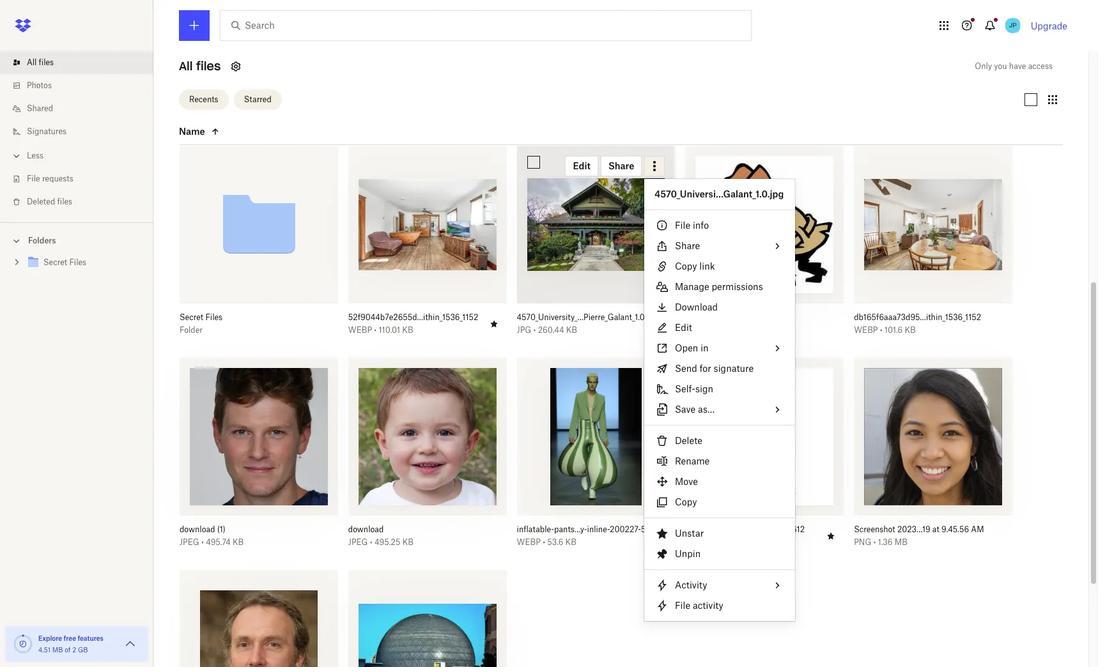 Task type: describe. For each thing, give the bounding box(es) containing it.
file info menu item
[[645, 216, 796, 236]]

• inside screenshot 2023…19 at 9.45.56 am png • 1.36 mb
[[874, 538, 877, 548]]

file, istockphoto-610015062-612x612.jpg row
[[686, 358, 844, 557]]

• inside download jpeg • 495.25 kb
[[370, 538, 373, 548]]

permissions
[[712, 281, 763, 292]]

download button
[[348, 525, 479, 536]]

610015062-
[[731, 525, 776, 535]]

free
[[64, 635, 76, 643]]

name
[[179, 126, 205, 137]]

jpg for jpg • 26.08 kb
[[686, 326, 700, 335]]

at
[[933, 525, 940, 535]]

unstar
[[675, 528, 704, 539]]

gb
[[78, 647, 88, 654]]

starred button
[[234, 90, 282, 110]]

name button
[[179, 124, 287, 140]]

shared link
[[10, 97, 154, 120]]

52f9044b7e2655d…ithin_1536_1152 webp • 110.01 kb
[[348, 313, 479, 335]]

file, 1703238.jpg row
[[686, 146, 844, 345]]

shared
[[27, 104, 53, 113]]

save
[[675, 404, 696, 415]]

110.01
[[379, 326, 400, 335]]

rename
[[675, 456, 710, 467]]

self-
[[675, 384, 696, 395]]

all inside 'list item'
[[27, 58, 37, 67]]

as…
[[699, 404, 715, 415]]

copy for copy link
[[675, 261, 698, 272]]

info
[[693, 220, 709, 231]]

dropbox image
[[10, 13, 36, 38]]

explore free features 4.51 mb of 2 gb
[[38, 635, 104, 654]]

activity menu item
[[645, 576, 796, 596]]

istockphoto-610015062-612x612 button
[[686, 525, 816, 536]]

kb inside download (1) jpeg • 495.74 kb
[[233, 538, 244, 548]]

features
[[78, 635, 104, 643]]

file for file activity
[[675, 601, 691, 611]]

db165f6aaa73d95…ithin_1536_1152 button
[[855, 313, 985, 323]]

mb inside screenshot 2023…19 at 9.45.56 am png • 1.36 mb
[[895, 538, 908, 548]]

612x612
[[776, 525, 805, 535]]

download for jpeg
[[180, 525, 215, 535]]

jpeg inside download jpeg • 495.25 kb
[[348, 538, 368, 548]]

101.6
[[885, 326, 903, 335]]

inflatable-pants…y-inline-200227-5 button
[[517, 525, 648, 536]]

share
[[675, 240, 700, 251]]

jpg inside istockphoto-610015062-612x612 jpg • 18.64 kb
[[686, 538, 700, 548]]

secret files button
[[180, 313, 310, 323]]

inflatable-pants…y-inline-200227-5 webp • 53.6 kb
[[517, 525, 646, 548]]

18.64
[[707, 538, 726, 548]]

pants…y-
[[555, 525, 588, 535]]

photos
[[27, 81, 52, 90]]

istockphoto-610015062-612x612 jpg • 18.64 kb
[[686, 525, 805, 548]]

file for file info
[[675, 220, 691, 231]]

db165f6aaa73d95…ithin_1536_1152
[[855, 313, 982, 323]]

open in
[[675, 343, 709, 354]]

kb inside the 1703238 jpg • 26.08 kb
[[730, 326, 741, 335]]

1703238 button
[[686, 313, 816, 323]]

folders
[[28, 236, 56, 246]]

of
[[65, 647, 71, 654]]

copy menu item
[[645, 492, 796, 513]]

4570_university_…pierre_galant_1.0
[[517, 313, 645, 323]]

2 horizontal spatial files
[[196, 59, 221, 74]]

sign
[[696, 384, 714, 395]]

edit menu item
[[645, 318, 796, 338]]

quota usage element
[[13, 634, 33, 655]]

4570_university_…pierre_galant_1.0 button
[[517, 313, 648, 323]]

kb inside inflatable-pants…y-inline-200227-5 webp • 53.6 kb
[[566, 538, 577, 548]]

53.6
[[548, 538, 564, 548]]

4570_universi…galant_1.0.jpg
[[655, 189, 784, 200]]

png
[[855, 538, 872, 548]]

move
[[675, 476, 698, 487]]

• inside download (1) jpeg • 495.74 kb
[[201, 538, 204, 548]]

unstar menu item
[[645, 524, 796, 544]]

less
[[27, 151, 44, 161]]

requests
[[42, 174, 73, 184]]

copy link menu item
[[645, 256, 796, 277]]

screenshot
[[855, 525, 896, 535]]

files
[[206, 313, 223, 323]]

access
[[1029, 61, 1053, 71]]

signatures
[[27, 127, 67, 136]]

manage permissions menu item
[[645, 277, 796, 297]]

kb inside 4570_university_…pierre_galant_1.0 jpg • 260.44 kb
[[566, 326, 578, 335]]

download (1) button
[[180, 525, 310, 536]]

mb inside explore free features 4.51 mb of 2 gb
[[52, 647, 63, 654]]

self-sign
[[675, 384, 714, 395]]

open
[[675, 343, 699, 354]]

download for •
[[348, 525, 384, 535]]

am
[[972, 525, 985, 535]]

download (1) jpeg • 495.74 kb
[[180, 525, 244, 548]]

1 horizontal spatial all
[[179, 59, 193, 74]]

copy link
[[675, 261, 715, 272]]

share menu item
[[645, 236, 796, 256]]

istockphoto-
[[686, 525, 731, 535]]

download jpeg • 495.25 kb
[[348, 525, 414, 548]]

file, 52f9044b7e2655d26eb85c0b2abdc392-uncropped_scaled_within_1536_1152.webp row
[[348, 146, 507, 345]]

list containing all files
[[0, 43, 154, 223]]

save as…
[[675, 404, 715, 415]]

2023…19
[[898, 525, 931, 535]]

inline-
[[588, 525, 610, 535]]

5
[[641, 525, 646, 535]]



Task type: vqa. For each thing, say whether or not it's contained in the screenshot.
File requests Link
yes



Task type: locate. For each thing, give the bounding box(es) containing it.
webp
[[348, 326, 372, 335], [855, 326, 878, 335], [517, 538, 541, 548]]

1703238
[[686, 313, 718, 323]]

kb right 18.64 at the bottom right of the page
[[728, 538, 740, 548]]

• left 110.01
[[374, 326, 377, 335]]

52f9044b7e2655d…ithin_1536_1152
[[348, 313, 479, 323]]

• left 260.44
[[534, 326, 536, 335]]

mb right 1.36
[[895, 538, 908, 548]]

copy
[[675, 261, 698, 272], [675, 497, 698, 508]]

0 horizontal spatial mb
[[52, 647, 63, 654]]

webp left 101.6
[[855, 326, 878, 335]]

• left 1.36
[[874, 538, 877, 548]]

file
[[27, 174, 40, 184], [675, 220, 691, 231], [675, 601, 691, 611]]

send for signature menu item
[[645, 359, 796, 379]]

all files
[[27, 58, 54, 67], [179, 59, 221, 74]]

self-sign menu item
[[645, 379, 796, 400]]

upgrade
[[1031, 20, 1068, 31]]

0 vertical spatial mb
[[895, 538, 908, 548]]

screenshot 2023…19 at 9.45.56 am button
[[855, 525, 985, 536]]

(1)
[[217, 525, 226, 535]]

file, download (1).jpeg row
[[180, 358, 338, 557]]

less image
[[10, 150, 23, 162]]

0 horizontal spatial files
[[39, 58, 54, 67]]

•
[[374, 326, 377, 335], [534, 326, 536, 335], [702, 326, 705, 335], [881, 326, 883, 335], [201, 538, 204, 548], [370, 538, 373, 548], [543, 538, 546, 548], [702, 538, 705, 548], [874, 538, 877, 548]]

• left 53.6
[[543, 538, 546, 548]]

files for deleted files link
[[57, 197, 72, 207]]

copy down share
[[675, 261, 698, 272]]

explore
[[38, 635, 62, 643]]

1 horizontal spatial mb
[[895, 538, 908, 548]]

screenshot 2023…19 at 9.45.56 am png • 1.36 mb
[[855, 525, 985, 548]]

webp inside 52f9044b7e2655d…ithin_1536_1152 webp • 110.01 kb
[[348, 326, 372, 335]]

kb down the download (1) button
[[233, 538, 244, 548]]

260.44
[[538, 326, 564, 335]]

manage
[[675, 281, 710, 292]]

file activity
[[675, 601, 724, 611]]

have
[[1010, 61, 1027, 71]]

webp left 110.01
[[348, 326, 372, 335]]

all files up recents
[[179, 59, 221, 74]]

1 horizontal spatial jpeg
[[348, 538, 368, 548]]

• left 101.6
[[881, 326, 883, 335]]

photos link
[[10, 74, 154, 97]]

folders button
[[0, 231, 154, 250]]

kb
[[403, 326, 414, 335], [566, 326, 578, 335], [730, 326, 741, 335], [905, 326, 916, 335], [233, 538, 244, 548], [403, 538, 414, 548], [566, 538, 577, 548], [728, 538, 740, 548]]

200227-
[[610, 525, 641, 535]]

deleted files
[[27, 197, 72, 207]]

recents
[[189, 95, 219, 105]]

2 copy from the top
[[675, 497, 698, 508]]

unpin menu item
[[645, 544, 796, 565]]

0 vertical spatial copy
[[675, 261, 698, 272]]

0 horizontal spatial jpeg
[[180, 538, 199, 548]]

• inside the 1703238 jpg • 26.08 kb
[[702, 326, 705, 335]]

file, 4570_university_ave____pierre_galant_1.0.jpg row
[[517, 146, 676, 345]]

link
[[700, 261, 715, 272]]

download inside download (1) jpeg • 495.74 kb
[[180, 525, 215, 535]]

• inside 4570_university_…pierre_galant_1.0 jpg • 260.44 kb
[[534, 326, 536, 335]]

• left 495.25
[[370, 538, 373, 548]]

secret
[[180, 313, 204, 323]]

2
[[72, 647, 76, 654]]

rename menu item
[[645, 452, 796, 472]]

file for file requests
[[27, 174, 40, 184]]

jpg down 1703238
[[686, 326, 700, 335]]

in
[[701, 343, 709, 354]]

26.08
[[707, 326, 728, 335]]

file, db165f6aaa73d95c9004256537e7037b-uncropped_scaled_within_1536_1152.webp row
[[855, 146, 1013, 345]]

all files up photos
[[27, 58, 54, 67]]

jpg up unpin
[[686, 538, 700, 548]]

file info
[[675, 220, 709, 231]]

files up photos
[[39, 58, 54, 67]]

4570_university_…pierre_galant_1.0 jpg • 260.44 kb
[[517, 313, 645, 335]]

activity
[[693, 601, 724, 611]]

1 vertical spatial mb
[[52, 647, 63, 654]]

kb inside download jpeg • 495.25 kb
[[403, 538, 414, 548]]

webp inside "db165f6aaa73d95…ithin_1536_1152 webp • 101.6 kb"
[[855, 326, 878, 335]]

• inside istockphoto-610015062-612x612 jpg • 18.64 kb
[[702, 538, 705, 548]]

edit
[[675, 322, 693, 333]]

1 horizontal spatial download
[[348, 525, 384, 535]]

all files inside 'list item'
[[27, 58, 54, 67]]

jpeg
[[180, 538, 199, 548], [348, 538, 368, 548]]

kb inside "db165f6aaa73d95…ithin_1536_1152 webp • 101.6 kb"
[[905, 326, 916, 335]]

jpg inside the 1703238 jpg • 26.08 kb
[[686, 326, 700, 335]]

0 horizontal spatial webp
[[348, 326, 372, 335]]

file, the_sphere_at_the_venetian_resort_(53098837453).jpg row
[[348, 570, 507, 668]]

signature
[[714, 363, 754, 374]]

list
[[0, 43, 154, 223]]

jpeg inside download (1) jpeg • 495.74 kb
[[180, 538, 199, 548]]

kb right "26.08"
[[730, 326, 741, 335]]

download
[[180, 525, 215, 535], [348, 525, 384, 535]]

0 horizontal spatial all
[[27, 58, 37, 67]]

files right deleted
[[57, 197, 72, 207]]

jpeg left 495.25
[[348, 538, 368, 548]]

all
[[27, 58, 37, 67], [179, 59, 193, 74]]

files for all files link in the top left of the page
[[39, 58, 54, 67]]

download inside download jpeg • 495.25 kb
[[348, 525, 384, 535]]

file, inflatable-pants-today-inline-200227-5.webp row
[[517, 358, 676, 557]]

you
[[995, 61, 1008, 71]]

download up 495.25
[[348, 525, 384, 535]]

only you have access
[[976, 61, 1053, 71]]

kb inside 52f9044b7e2655d…ithin_1536_1152 webp • 110.01 kb
[[403, 326, 414, 335]]

file, screenshot 2023-10-19 at 9.45.56 am.png row
[[855, 358, 1013, 557]]

folder, secret files row
[[180, 146, 338, 345]]

9.45.56
[[942, 525, 970, 535]]

jpeg left 495.74
[[180, 538, 199, 548]]

webp for webp • 101.6 kb
[[855, 326, 878, 335]]

webp down the inflatable-
[[517, 538, 541, 548]]

copy for copy
[[675, 497, 698, 508]]

1 horizontal spatial all files
[[179, 59, 221, 74]]

file down activity
[[675, 601, 691, 611]]

upgrade link
[[1031, 20, 1068, 31]]

jpg for jpg • 260.44 kb
[[517, 326, 532, 335]]

save as… menu item
[[645, 400, 796, 420]]

file inside file requests link
[[27, 174, 40, 184]]

kb inside istockphoto-610015062-612x612 jpg • 18.64 kb
[[728, 538, 740, 548]]

move menu item
[[645, 472, 796, 492]]

delete menu item
[[645, 431, 796, 452]]

1703238 jpg • 26.08 kb
[[686, 313, 741, 335]]

1 vertical spatial file
[[675, 220, 691, 231]]

open in menu item
[[645, 338, 796, 359]]

0 horizontal spatial download
[[180, 525, 215, 535]]

1.36
[[879, 538, 893, 548]]

kb down pants…y-
[[566, 538, 577, 548]]

file activity menu item
[[645, 596, 796, 617]]

jpg left 260.44
[[517, 326, 532, 335]]

file, download.jpeg row
[[348, 358, 507, 557]]

file requests link
[[10, 168, 154, 191]]

all up photos
[[27, 58, 37, 67]]

files
[[39, 58, 54, 67], [196, 59, 221, 74], [57, 197, 72, 207]]

file, screenshot 2023-11-13 at 10.51.08 am.png row
[[180, 570, 338, 668]]

495.74
[[206, 538, 231, 548]]

file inside menu item
[[675, 220, 691, 231]]

jpg inside 4570_university_…pierre_galant_1.0 jpg • 260.44 kb
[[517, 326, 532, 335]]

file requests
[[27, 174, 73, 184]]

2 horizontal spatial webp
[[855, 326, 878, 335]]

all up recents
[[179, 59, 193, 74]]

files inside deleted files link
[[57, 197, 72, 207]]

for
[[700, 363, 712, 374]]

copy down move
[[675, 497, 698, 508]]

• down 1703238
[[702, 326, 705, 335]]

• inside inflatable-pants…y-inline-200227-5 webp • 53.6 kb
[[543, 538, 546, 548]]

files up recents
[[196, 59, 221, 74]]

download
[[675, 302, 718, 313]]

1 copy from the top
[[675, 261, 698, 272]]

jpg
[[517, 326, 532, 335], [686, 326, 700, 335], [686, 538, 700, 548]]

1 vertical spatial copy
[[675, 497, 698, 508]]

52f9044b7e2655d…ithin_1536_1152 button
[[348, 313, 479, 323]]

deleted files link
[[10, 191, 154, 214]]

all files list item
[[0, 51, 154, 74]]

file inside the "file activity" menu item
[[675, 601, 691, 611]]

inflatable-
[[517, 525, 555, 535]]

0 horizontal spatial all files
[[27, 58, 54, 67]]

all files link
[[10, 51, 154, 74]]

webp for webp • 110.01 kb
[[348, 326, 372, 335]]

files inside all files link
[[39, 58, 54, 67]]

1 horizontal spatial files
[[57, 197, 72, 207]]

2 jpeg from the left
[[348, 538, 368, 548]]

• inside "db165f6aaa73d95…ithin_1536_1152 webp • 101.6 kb"
[[881, 326, 883, 335]]

recents button
[[179, 90, 229, 110]]

delete
[[675, 436, 703, 446]]

2 download from the left
[[348, 525, 384, 535]]

1 jpeg from the left
[[180, 538, 199, 548]]

download menu item
[[645, 297, 796, 318]]

• left 495.74
[[201, 538, 204, 548]]

• left 18.64 at the bottom right of the page
[[702, 538, 705, 548]]

mb left of
[[52, 647, 63, 654]]

kb down 52f9044b7e2655d…ithin_1536_1152 button on the left of the page
[[403, 326, 414, 335]]

• inside 52f9044b7e2655d…ithin_1536_1152 webp • 110.01 kb
[[374, 326, 377, 335]]

db165f6aaa73d95…ithin_1536_1152 webp • 101.6 kb
[[855, 313, 982, 335]]

deleted
[[27, 197, 55, 207]]

send for signature
[[675, 363, 754, 374]]

webp inside inflatable-pants…y-inline-200227-5 webp • 53.6 kb
[[517, 538, 541, 548]]

kb down download button
[[403, 538, 414, 548]]

file left info
[[675, 220, 691, 231]]

2 vertical spatial file
[[675, 601, 691, 611]]

kb down db165f6aaa73d95…ithin_1536_1152
[[905, 326, 916, 335]]

1 download from the left
[[180, 525, 215, 535]]

file down "less"
[[27, 174, 40, 184]]

1 horizontal spatial webp
[[517, 538, 541, 548]]

manage permissions
[[675, 281, 763, 292]]

mb
[[895, 538, 908, 548], [52, 647, 63, 654]]

send
[[675, 363, 698, 374]]

0 vertical spatial file
[[27, 174, 40, 184]]

kb down 4570_university_…pierre_galant_1.0
[[566, 326, 578, 335]]

signatures link
[[10, 120, 154, 143]]

download left (1)
[[180, 525, 215, 535]]



